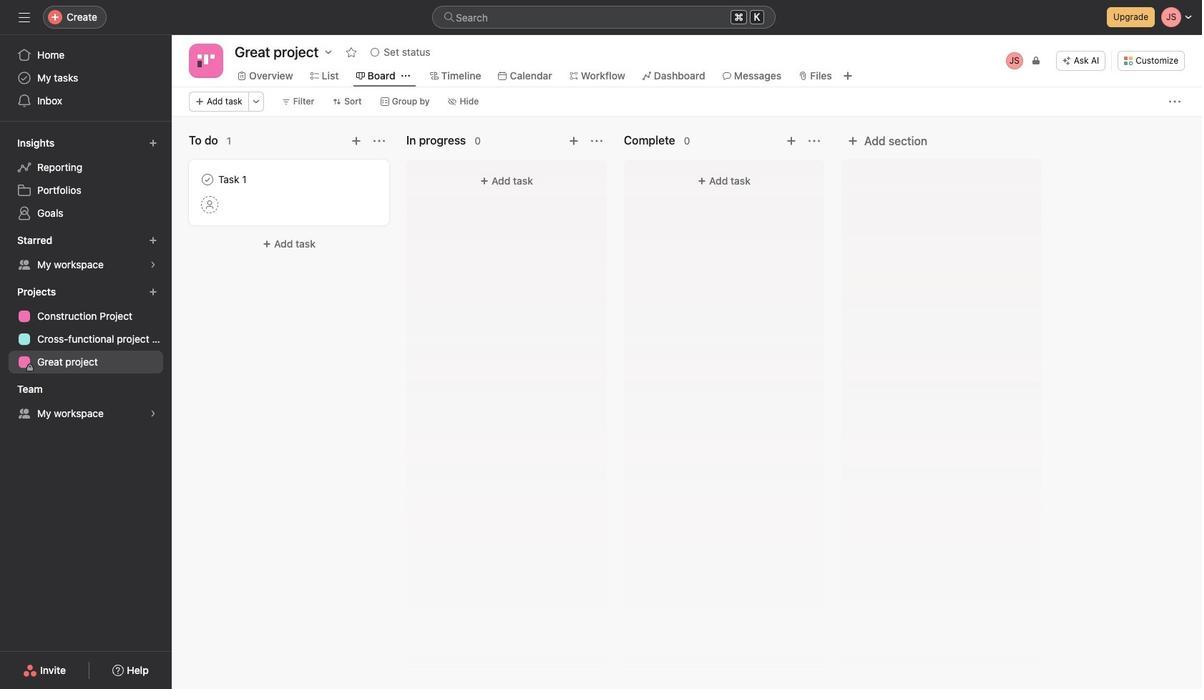 Task type: describe. For each thing, give the bounding box(es) containing it.
teams element
[[0, 376, 172, 428]]

new insights image
[[149, 139, 157, 147]]

mark complete image
[[199, 171, 216, 188]]

more section actions image
[[374, 135, 385, 147]]

more section actions image for add task icon
[[591, 135, 603, 147]]

add items to starred image
[[149, 236, 157, 245]]

add to starred image
[[346, 47, 357, 58]]

starred element
[[0, 228, 172, 279]]

more actions image
[[252, 97, 260, 106]]

more section actions image for 1st add task image from the right
[[809, 135, 820, 147]]

see details, my workspace image for teams element
[[149, 409, 157, 418]]

projects element
[[0, 279, 172, 376]]

hide sidebar image
[[19, 11, 30, 23]]



Task type: vqa. For each thing, say whether or not it's contained in the screenshot.
More actions image
yes



Task type: locate. For each thing, give the bounding box(es) containing it.
see details, my workspace image inside teams element
[[149, 409, 157, 418]]

new project or portfolio image
[[149, 288, 157, 296]]

2 see details, my workspace image from the top
[[149, 409, 157, 418]]

see details, my workspace image for starred element
[[149, 260, 157, 269]]

0 horizontal spatial add task image
[[351, 135, 362, 147]]

1 add task image from the left
[[351, 135, 362, 147]]

0 vertical spatial see details, my workspace image
[[149, 260, 157, 269]]

None field
[[432, 6, 776, 29]]

see details, my workspace image inside starred element
[[149, 260, 157, 269]]

Mark complete checkbox
[[199, 171, 216, 188]]

board image
[[197, 52, 215, 69]]

tab actions image
[[401, 72, 410, 80]]

1 horizontal spatial add task image
[[786, 135, 797, 147]]

add task image
[[351, 135, 362, 147], [786, 135, 797, 147]]

more section actions image
[[591, 135, 603, 147], [809, 135, 820, 147]]

1 more section actions image from the left
[[591, 135, 603, 147]]

2 more section actions image from the left
[[809, 135, 820, 147]]

add task image
[[568, 135, 580, 147]]

insights element
[[0, 130, 172, 228]]

Search tasks, projects, and more text field
[[432, 6, 776, 29]]

more actions image
[[1169, 96, 1181, 107]]

add tab image
[[842, 70, 853, 82]]

1 horizontal spatial more section actions image
[[809, 135, 820, 147]]

global element
[[0, 35, 172, 121]]

0 horizontal spatial more section actions image
[[591, 135, 603, 147]]

2 add task image from the left
[[786, 135, 797, 147]]

see details, my workspace image
[[149, 260, 157, 269], [149, 409, 157, 418]]

1 vertical spatial see details, my workspace image
[[149, 409, 157, 418]]

1 see details, my workspace image from the top
[[149, 260, 157, 269]]



